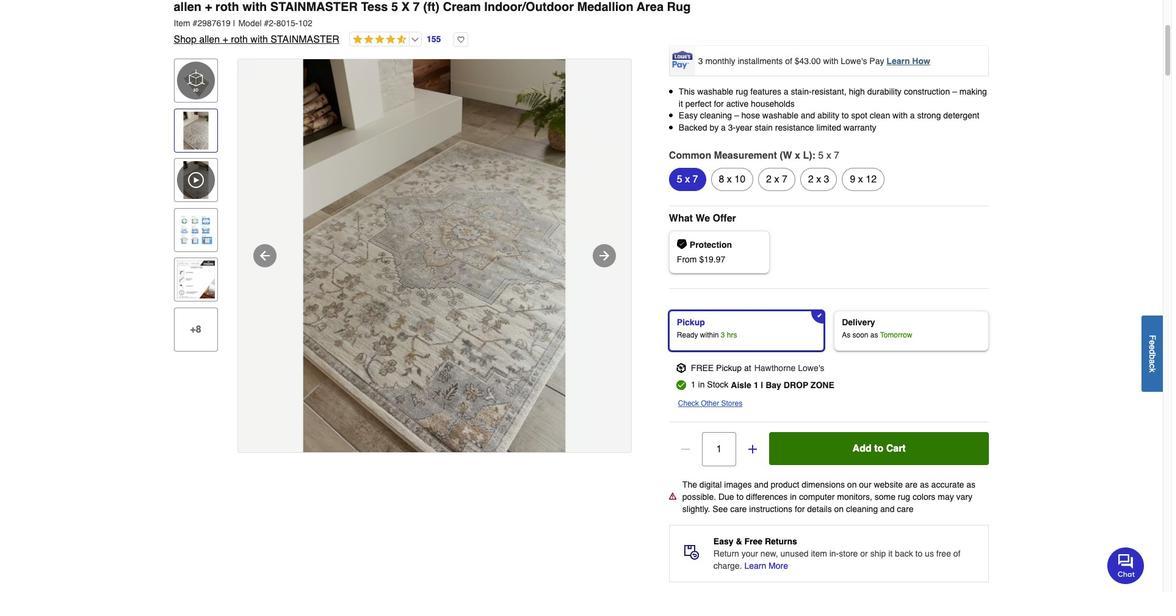 Task type: vqa. For each thing, say whether or not it's contained in the screenshot.
allen inside the allen + roth with STAINMASTER Tess 5 X 7 (ft) Cream Indoor/Outdoor Medallion Area Rug Item # 2987619 | Model # 2-8015-102
yes



Task type: locate. For each thing, give the bounding box(es) containing it.
to left the spot
[[842, 111, 849, 120]]

0 vertical spatial cleaning
[[700, 111, 732, 120]]

5 down common
[[677, 174, 683, 185]]

arrow right image
[[597, 249, 612, 263]]

protection from $19.97
[[677, 240, 732, 265]]

for inside 'this washable rug features a stain-resistant, high durability construction – making it perfect for active households easy cleaning – hose washable and ability to spot clean with a strong detergent backed by a 3-year stain resistance limited warranty'
[[714, 99, 724, 108]]

1 vertical spatial 3
[[824, 174, 830, 185]]

cart
[[886, 444, 906, 455]]

1 horizontal spatial on
[[847, 480, 857, 490]]

3 left 9
[[824, 174, 830, 185]]

website
[[874, 480, 903, 490]]

1 horizontal spatial 3
[[721, 331, 725, 340]]

0 horizontal spatial |
[[233, 18, 235, 28]]

washable down households
[[763, 111, 799, 120]]

it inside 'this washable rug features a stain-resistant, high durability construction – making it perfect for active households easy cleaning – hose washable and ability to spot clean with a strong detergent backed by a 3-year stain resistance limited warranty'
[[679, 99, 683, 108]]

check
[[678, 400, 699, 408]]

of right free
[[954, 549, 961, 559]]

backed
[[679, 123, 707, 132]]

0 vertical spatial it
[[679, 99, 683, 108]]

in left stock
[[698, 380, 705, 390]]

2 x 7
[[766, 174, 788, 185]]

a
[[784, 87, 789, 96], [910, 111, 915, 120], [721, 123, 726, 132], [1148, 359, 1158, 364]]

washable
[[697, 87, 734, 96], [763, 111, 799, 120]]

0 vertical spatial and
[[801, 111, 815, 120]]

delivery as soon as tomorrow
[[842, 318, 913, 340]]

+ down 2987619
[[223, 34, 228, 45]]

stainmaster up 102
[[270, 0, 358, 14]]

on up monitors,
[[847, 480, 857, 490]]

x for 2 x 3
[[817, 174, 821, 185]]

features
[[751, 87, 782, 96]]

drop
[[784, 381, 809, 390]]

on right details at right bottom
[[834, 505, 844, 514]]

1 vertical spatial 5
[[818, 150, 824, 161]]

0 vertical spatial rug
[[736, 87, 748, 96]]

1 right aisle
[[754, 381, 759, 390]]

1 horizontal spatial +
[[223, 34, 228, 45]]

ship
[[871, 549, 886, 559]]

pickup up ready
[[677, 318, 705, 328]]

1 horizontal spatial and
[[801, 111, 815, 120]]

d
[[1148, 350, 1158, 354]]

for left details at right bottom
[[795, 505, 805, 514]]

0 vertical spatial roth
[[215, 0, 239, 14]]

allen up item
[[174, 0, 202, 14]]

in
[[698, 380, 705, 390], [790, 492, 797, 502]]

some
[[875, 492, 896, 502]]

0 vertical spatial |
[[233, 18, 235, 28]]

of
[[785, 56, 793, 66], [954, 549, 961, 559]]

7
[[413, 0, 420, 14], [834, 150, 840, 161], [693, 174, 698, 185], [782, 174, 788, 185]]

2 2 from the left
[[808, 174, 814, 185]]

7 right 'x'
[[413, 0, 420, 14]]

0 horizontal spatial easy
[[679, 111, 698, 120]]

0 vertical spatial stainmaster
[[270, 0, 358, 14]]

0 horizontal spatial as
[[871, 331, 878, 340]]

and up differences
[[754, 480, 769, 490]]

a left 'strong' on the top of page
[[910, 111, 915, 120]]

rug down are
[[898, 492, 911, 502]]

allen down 2987619
[[199, 34, 220, 45]]

offer
[[713, 213, 736, 224]]

1 horizontal spatial 2
[[808, 174, 814, 185]]

as
[[842, 331, 851, 340]]

1 horizontal spatial #
[[264, 18, 269, 28]]

1 2 from the left
[[766, 174, 772, 185]]

as up vary on the right bottom of page
[[967, 480, 976, 490]]

0 horizontal spatial it
[[679, 99, 683, 108]]

a up k
[[1148, 359, 1158, 364]]

Stepper number input field with increment and decrement buttons number field
[[702, 433, 736, 467]]

0 vertical spatial 5
[[391, 0, 398, 14]]

0 horizontal spatial care
[[730, 505, 747, 514]]

option group containing pickup
[[664, 306, 994, 356]]

0 horizontal spatial for
[[714, 99, 724, 108]]

| left bay
[[761, 381, 763, 390]]

limited
[[817, 123, 841, 132]]

1 vertical spatial of
[[954, 549, 961, 559]]

0 vertical spatial +
[[205, 0, 212, 14]]

x right 8
[[727, 174, 732, 185]]

and up resistance
[[801, 111, 815, 120]]

1 horizontal spatial it
[[889, 549, 893, 559]]

1 horizontal spatial –
[[953, 87, 957, 96]]

learn more
[[745, 561, 788, 571]]

learn right pay
[[887, 56, 910, 66]]

to left us
[[916, 549, 923, 559]]

ability
[[818, 111, 840, 120]]

lowe's
[[841, 56, 867, 66], [798, 364, 825, 373]]

to
[[842, 111, 849, 120], [875, 444, 884, 455], [737, 492, 744, 502], [916, 549, 923, 559]]

0 horizontal spatial 2
[[766, 174, 772, 185]]

$19.97
[[699, 255, 726, 265]]

1 horizontal spatial easy
[[714, 537, 734, 547]]

– down active
[[735, 111, 739, 120]]

1 vertical spatial |
[[761, 381, 763, 390]]

and
[[801, 111, 815, 120], [754, 480, 769, 490], [881, 505, 895, 514]]

due
[[719, 492, 734, 502]]

lowes pay logo image
[[670, 51, 695, 69]]

1 horizontal spatial care
[[897, 505, 914, 514]]

5 inside allen + roth with stainmaster tess 5 x 7 (ft) cream indoor/outdoor medallion area rug item # 2987619 | model # 2-8015-102
[[391, 0, 398, 14]]

#
[[193, 18, 197, 28], [264, 18, 269, 28]]

what we offer
[[669, 213, 736, 224]]

0 vertical spatial washable
[[697, 87, 734, 96]]

pickup image
[[676, 364, 686, 373]]

vary
[[957, 492, 973, 502]]

1 horizontal spatial for
[[795, 505, 805, 514]]

2 vertical spatial 3
[[721, 331, 725, 340]]

allen + roth with stainmaster  #2-8015-102 - thumbnail image
[[177, 111, 215, 149]]

12
[[866, 174, 877, 185]]

0 horizontal spatial +
[[205, 0, 212, 14]]

2-
[[269, 18, 276, 28]]

1 horizontal spatial 1
[[754, 381, 759, 390]]

0 vertical spatial easy
[[679, 111, 698, 120]]

1 vertical spatial allen
[[199, 34, 220, 45]]

5 left 'x'
[[391, 0, 398, 14]]

1 vertical spatial it
[[889, 549, 893, 559]]

x right :
[[827, 150, 831, 161]]

1 horizontal spatial lowe's
[[841, 56, 867, 66]]

as inside delivery as soon as tomorrow
[[871, 331, 878, 340]]

new,
[[761, 549, 778, 559]]

1 horizontal spatial 5
[[677, 174, 683, 185]]

lowe's left pay
[[841, 56, 867, 66]]

easy & free returns return your new, unused item in-store or ship it back to us free of charge.
[[714, 537, 961, 571]]

item
[[174, 18, 190, 28]]

2 horizontal spatial and
[[881, 505, 895, 514]]

differences
[[746, 492, 788, 502]]

allen + roth with stainmaster  #2-8015-102 image
[[238, 59, 631, 452]]

easy
[[679, 111, 698, 120], [714, 537, 734, 547]]

0 horizontal spatial pickup
[[677, 318, 705, 328]]

1 vertical spatial easy
[[714, 537, 734, 547]]

easy inside easy & free returns return your new, unused item in-store or ship it back to us free of charge.
[[714, 537, 734, 547]]

and inside 'this washable rug features a stain-resistant, high durability construction – making it perfect for active households easy cleaning – hose washable and ability to spot clean with a strong detergent backed by a 3-year stain resistance limited warranty'
[[801, 111, 815, 120]]

cleaning up by
[[700, 111, 732, 120]]

e up the 'd'
[[1148, 340, 1158, 345]]

2 x 3
[[808, 174, 830, 185]]

1 vertical spatial pickup
[[716, 364, 742, 373]]

2 horizontal spatial 5
[[818, 150, 824, 161]]

1 vertical spatial learn
[[745, 561, 767, 571]]

stainmaster down 102
[[271, 34, 339, 45]]

of left the $43.00
[[785, 56, 793, 66]]

heart outline image
[[454, 32, 469, 47]]

5 right :
[[818, 150, 824, 161]]

tomorrow
[[880, 331, 913, 340]]

x for 5 x 7
[[685, 174, 690, 185]]

with inside allen + roth with stainmaster tess 5 x 7 (ft) cream indoor/outdoor medallion area rug item # 2987619 | model # 2-8015-102
[[243, 0, 267, 14]]

1 vertical spatial on
[[834, 505, 844, 514]]

with right clean
[[893, 111, 908, 120]]

tess
[[361, 0, 388, 14]]

lowe's up zone
[[798, 364, 825, 373]]

care down colors
[[897, 505, 914, 514]]

1 vertical spatial +
[[223, 34, 228, 45]]

x for 8 x 10
[[727, 174, 732, 185]]

1 vertical spatial for
[[795, 505, 805, 514]]

| left model
[[233, 18, 235, 28]]

washable up the perfect
[[697, 87, 734, 96]]

e up b
[[1148, 345, 1158, 350]]

1 vertical spatial rug
[[898, 492, 911, 502]]

0 horizontal spatial of
[[785, 56, 793, 66]]

0 horizontal spatial –
[[735, 111, 739, 120]]

0 horizontal spatial cleaning
[[700, 111, 732, 120]]

stainmaster
[[270, 0, 358, 14], [271, 34, 339, 45]]

# right item
[[193, 18, 197, 28]]

1 horizontal spatial cleaning
[[846, 505, 878, 514]]

pickup
[[677, 318, 705, 328], [716, 364, 742, 373]]

as up colors
[[920, 480, 929, 490]]

7 right :
[[834, 150, 840, 161]]

|
[[233, 18, 235, 28], [761, 381, 763, 390]]

allen inside allen + roth with stainmaster tess 5 x 7 (ft) cream indoor/outdoor medallion area rug item # 2987619 | model # 2-8015-102
[[174, 0, 202, 14]]

1
[[691, 380, 696, 390], [754, 381, 759, 390]]

easy up "backed"
[[679, 111, 698, 120]]

0 horizontal spatial 5
[[391, 0, 398, 14]]

1 horizontal spatial washable
[[763, 111, 799, 120]]

0 horizontal spatial 3
[[698, 56, 703, 66]]

0 horizontal spatial learn
[[745, 561, 767, 571]]

easy up return
[[714, 537, 734, 547]]

pickup left at
[[716, 364, 742, 373]]

0 horizontal spatial in
[[698, 380, 705, 390]]

are
[[905, 480, 918, 490]]

3 left hrs
[[721, 331, 725, 340]]

for inside the digital images and product dimensions on our website are as accurate as possible. due to differences in computer monitors, some rug colors may vary slightly. see care instructions for details on cleaning and care
[[795, 505, 805, 514]]

2 vertical spatial 5
[[677, 174, 683, 185]]

0 horizontal spatial on
[[834, 505, 844, 514]]

free
[[937, 549, 951, 559]]

2 down :
[[808, 174, 814, 185]]

a left 3- at the top right of page
[[721, 123, 726, 132]]

to down the images
[[737, 492, 744, 502]]

plus image
[[747, 444, 759, 456]]

on
[[847, 480, 857, 490], [834, 505, 844, 514]]

7 down common
[[693, 174, 698, 185]]

learn down your
[[745, 561, 767, 571]]

x
[[795, 150, 801, 161], [827, 150, 831, 161], [685, 174, 690, 185], [727, 174, 732, 185], [775, 174, 779, 185], [817, 174, 821, 185], [858, 174, 863, 185]]

delivery
[[842, 318, 875, 328]]

it down this
[[679, 99, 683, 108]]

# right model
[[264, 18, 269, 28]]

8015-
[[276, 18, 298, 28]]

+
[[205, 0, 212, 14], [223, 34, 228, 45]]

roth up 2987619
[[215, 0, 239, 14]]

0 horizontal spatial lowe's
[[798, 364, 825, 373]]

making
[[960, 87, 987, 96]]

your
[[742, 549, 758, 559]]

roth down model
[[231, 34, 248, 45]]

e
[[1148, 340, 1158, 345], [1148, 345, 1158, 350]]

cleaning down monitors,
[[846, 505, 878, 514]]

8
[[719, 174, 724, 185]]

0 vertical spatial allen
[[174, 0, 202, 14]]

in down product
[[790, 492, 797, 502]]

pickup ready within 3 hrs
[[677, 318, 737, 340]]

1 vertical spatial roth
[[231, 34, 248, 45]]

protection plan filled image
[[677, 240, 687, 249]]

1 horizontal spatial rug
[[898, 492, 911, 502]]

x for 9 x 12
[[858, 174, 863, 185]]

0 vertical spatial of
[[785, 56, 793, 66]]

with up model
[[243, 0, 267, 14]]

2 care from the left
[[897, 505, 914, 514]]

x right 9
[[858, 174, 863, 185]]

9
[[850, 174, 856, 185]]

it right ship in the right bottom of the page
[[889, 549, 893, 559]]

charge.
[[714, 561, 742, 571]]

as right the 'soon'
[[871, 331, 878, 340]]

protection
[[690, 240, 732, 250]]

our
[[859, 480, 872, 490]]

and down some
[[881, 505, 895, 514]]

0 horizontal spatial 1
[[691, 380, 696, 390]]

for left active
[[714, 99, 724, 108]]

option group
[[664, 306, 994, 356]]

rug up active
[[736, 87, 748, 96]]

with down model
[[251, 34, 268, 45]]

roth
[[215, 0, 239, 14], [231, 34, 248, 45]]

+ up 2987619
[[205, 0, 212, 14]]

2 down common measurement (w x l) : 5 x 7 at the top right
[[766, 174, 772, 185]]

care
[[730, 505, 747, 514], [897, 505, 914, 514]]

see
[[713, 505, 728, 514]]

– left 'making'
[[953, 87, 957, 96]]

medallion
[[577, 0, 634, 14]]

unused
[[781, 549, 809, 559]]

care down due
[[730, 505, 747, 514]]

0 horizontal spatial and
[[754, 480, 769, 490]]

1 horizontal spatial learn
[[887, 56, 910, 66]]

0 vertical spatial pickup
[[677, 318, 705, 328]]

to inside the digital images and product dimensions on our website are as accurate as possible. due to differences in computer monitors, some rug colors may vary slightly. see care instructions for details on cleaning and care
[[737, 492, 744, 502]]

0 horizontal spatial rug
[[736, 87, 748, 96]]

at
[[744, 364, 751, 373]]

1 # from the left
[[193, 18, 197, 28]]

ready
[[677, 331, 698, 340]]

155
[[427, 34, 441, 44]]

1 e from the top
[[1148, 340, 1158, 345]]

+ inside allen + roth with stainmaster tess 5 x 7 (ft) cream indoor/outdoor medallion area rug item # 2987619 | model # 2-8015-102
[[205, 0, 212, 14]]

x down common
[[685, 174, 690, 185]]

it
[[679, 99, 683, 108], [889, 549, 893, 559]]

x left 9
[[817, 174, 821, 185]]

to right add
[[875, 444, 884, 455]]

for
[[714, 99, 724, 108], [795, 505, 805, 514]]

1 horizontal spatial in
[[790, 492, 797, 502]]

2 horizontal spatial 3
[[824, 174, 830, 185]]

add
[[853, 444, 872, 455]]

2 # from the left
[[264, 18, 269, 28]]

0 horizontal spatial #
[[193, 18, 197, 28]]

1 vertical spatial in
[[790, 492, 797, 502]]

1 vertical spatial cleaning
[[846, 505, 878, 514]]

0 vertical spatial for
[[714, 99, 724, 108]]

x down common measurement (w x l) : 5 x 7 at the top right
[[775, 174, 779, 185]]

2 for 2 x 7
[[766, 174, 772, 185]]

1 vertical spatial lowe's
[[798, 364, 825, 373]]

1 horizontal spatial of
[[954, 549, 961, 559]]

zone
[[811, 381, 835, 390]]

0 vertical spatial in
[[698, 380, 705, 390]]

or
[[861, 549, 868, 559]]

1 right the check circle filled image
[[691, 380, 696, 390]]

3 right lowes pay logo
[[698, 56, 703, 66]]

stock
[[707, 380, 729, 390]]

1 horizontal spatial |
[[761, 381, 763, 390]]

2 for 2 x 3
[[808, 174, 814, 185]]

free pickup at hawthorne lowe's
[[691, 364, 825, 373]]

3 monthly installments of $43.00 with lowe's pay learn how
[[698, 56, 931, 66]]

5
[[391, 0, 398, 14], [818, 150, 824, 161], [677, 174, 683, 185]]

details
[[807, 505, 832, 514]]

0 vertical spatial 3
[[698, 56, 703, 66]]

0 horizontal spatial washable
[[697, 87, 734, 96]]

strong
[[918, 111, 941, 120]]

rug inside 'this washable rug features a stain-resistant, high durability construction – making it perfect for active households easy cleaning – hose washable and ability to spot clean with a strong detergent backed by a 3-year stain resistance limited warranty'
[[736, 87, 748, 96]]

free
[[691, 364, 714, 373]]

year
[[736, 123, 753, 132]]



Task type: describe. For each thing, give the bounding box(es) containing it.
1 care from the left
[[730, 505, 747, 514]]

k
[[1148, 368, 1158, 372]]

store
[[839, 549, 858, 559]]

check other stores button
[[678, 398, 743, 410]]

4.6 stars image
[[350, 34, 407, 46]]

item number 2 9 8 7 6 1 9 and model number 2 - 8 0 1 5 - 1 0 2 element
[[174, 17, 990, 29]]

3 inside pickup ready within 3 hrs
[[721, 331, 725, 340]]

+8
[[190, 324, 201, 335]]

pay
[[870, 56, 885, 66]]

stores
[[721, 400, 743, 408]]

bay
[[766, 381, 782, 390]]

in-
[[830, 549, 839, 559]]

f
[[1148, 335, 1158, 340]]

a inside button
[[1148, 359, 1158, 364]]

of inside easy & free returns return your new, unused item in-store or ship it back to us free of charge.
[[954, 549, 961, 559]]

to inside easy & free returns return your new, unused item in-store or ship it back to us free of charge.
[[916, 549, 923, 559]]

shop
[[174, 34, 197, 45]]

a left stain-
[[784, 87, 789, 96]]

2 horizontal spatial as
[[967, 480, 976, 490]]

the digital images and product dimensions on our website are as accurate as possible. due to differences in computer monitors, some rug colors may vary slightly. see care instructions for details on cleaning and care
[[683, 480, 976, 514]]

cleaning inside the digital images and product dimensions on our website are as accurate as possible. due to differences in computer monitors, some rug colors may vary slightly. see care instructions for details on cleaning and care
[[846, 505, 878, 514]]

cream
[[443, 0, 481, 14]]

shop allen + roth with stainmaster
[[174, 34, 339, 45]]

5 for tess
[[391, 0, 398, 14]]

c
[[1148, 364, 1158, 368]]

more
[[769, 561, 788, 571]]

slightly.
[[683, 505, 710, 514]]

0 vertical spatial lowe's
[[841, 56, 867, 66]]

1 vertical spatial stainmaster
[[271, 34, 339, 45]]

7 inside allen + roth with stainmaster tess 5 x 7 (ft) cream indoor/outdoor medallion area rug item # 2987619 | model # 2-8015-102
[[413, 0, 420, 14]]

0 vertical spatial learn
[[887, 56, 910, 66]]

2 vertical spatial and
[[881, 505, 895, 514]]

we
[[696, 213, 710, 224]]

minus image
[[680, 444, 692, 456]]

1 vertical spatial –
[[735, 111, 739, 120]]

to inside button
[[875, 444, 884, 455]]

with right the $43.00
[[823, 56, 839, 66]]

other
[[701, 400, 719, 408]]

resistance
[[775, 123, 814, 132]]

3-
[[728, 123, 736, 132]]

roth inside allen + roth with stainmaster tess 5 x 7 (ft) cream indoor/outdoor medallion area rug item # 2987619 | model # 2-8015-102
[[215, 0, 239, 14]]

9 x 12
[[850, 174, 877, 185]]

rug inside the digital images and product dimensions on our website are as accurate as possible. due to differences in computer monitors, some rug colors may vary slightly. see care instructions for details on cleaning and care
[[898, 492, 911, 502]]

to inside 'this washable rug features a stain-resistant, high durability construction – making it perfect for active households easy cleaning – hose washable and ability to spot clean with a strong detergent backed by a 3-year stain resistance limited warranty'
[[842, 111, 849, 120]]

images
[[724, 480, 752, 490]]

area
[[637, 0, 664, 14]]

monthly
[[706, 56, 736, 66]]

5 for :
[[818, 150, 824, 161]]

durability
[[868, 87, 902, 96]]

warning image
[[669, 493, 676, 500]]

households
[[751, 99, 795, 108]]

1 horizontal spatial as
[[920, 480, 929, 490]]

x left l)
[[795, 150, 801, 161]]

| inside the "1 in stock aisle 1 | bay drop zone"
[[761, 381, 763, 390]]

installments
[[738, 56, 783, 66]]

free
[[745, 537, 763, 547]]

pickup inside pickup ready within 3 hrs
[[677, 318, 705, 328]]

check other stores
[[678, 400, 743, 408]]

check circle filled image
[[676, 381, 686, 390]]

allen + roth with stainmaster  #2-8015-102 - thumbnail3 image
[[177, 261, 215, 299]]

may
[[938, 492, 954, 502]]

soon
[[853, 331, 869, 340]]

10
[[735, 174, 746, 185]]

detergent
[[944, 111, 980, 120]]

(ft)
[[423, 0, 440, 14]]

common measurement (w x l) : 5 x 7
[[669, 150, 840, 161]]

in inside the "1 in stock aisle 1 | bay drop zone"
[[698, 380, 705, 390]]

clean
[[870, 111, 890, 120]]

allen + roth with stainmaster  #2-8015-102 - thumbnail2 image
[[177, 211, 215, 249]]

digital
[[700, 480, 722, 490]]

1 vertical spatial and
[[754, 480, 769, 490]]

0 vertical spatial –
[[953, 87, 957, 96]]

this
[[679, 87, 695, 96]]

1 horizontal spatial pickup
[[716, 364, 742, 373]]

what
[[669, 213, 693, 224]]

return
[[714, 549, 739, 559]]

easy inside 'this washable rug features a stain-resistant, high durability construction – making it perfect for active households easy cleaning – hose washable and ability to spot clean with a strong detergent backed by a 3-year stain resistance limited warranty'
[[679, 111, 698, 120]]

| inside allen + roth with stainmaster tess 5 x 7 (ft) cream indoor/outdoor medallion area rug item # 2987619 | model # 2-8015-102
[[233, 18, 235, 28]]

in inside the digital images and product dimensions on our website are as accurate as possible. due to differences in computer monitors, some rug colors may vary slightly. see care instructions for details on cleaning and care
[[790, 492, 797, 502]]

model
[[238, 18, 262, 28]]

5 x 7
[[677, 174, 698, 185]]

8 x 10
[[719, 174, 746, 185]]

stainmaster inside allen + roth with stainmaster tess 5 x 7 (ft) cream indoor/outdoor medallion area rug item # 2987619 | model # 2-8015-102
[[270, 0, 358, 14]]

add to cart
[[853, 444, 906, 455]]

2 e from the top
[[1148, 345, 1158, 350]]

resistant,
[[812, 87, 847, 96]]

learn how link
[[887, 56, 931, 66]]

rug
[[667, 0, 691, 14]]

arrow left image
[[257, 249, 272, 263]]

7 down (w
[[782, 174, 788, 185]]

add to cart button
[[769, 433, 990, 466]]

perfect
[[686, 99, 712, 108]]

active
[[726, 99, 749, 108]]

the
[[683, 480, 697, 490]]

it inside easy & free returns return your new, unused item in-store or ship it back to us free of charge.
[[889, 549, 893, 559]]

cleaning inside 'this washable rug features a stain-resistant, high durability construction – making it perfect for active households easy cleaning – hose washable and ability to spot clean with a strong detergent backed by a 3-year stain resistance limited warranty'
[[700, 111, 732, 120]]

possible.
[[683, 492, 716, 502]]

stain-
[[791, 87, 812, 96]]

indoor/outdoor
[[484, 0, 574, 14]]

1 in stock aisle 1 | bay drop zone
[[691, 380, 835, 390]]

from
[[677, 255, 697, 265]]

hrs
[[727, 331, 737, 340]]

high
[[849, 87, 865, 96]]

1 vertical spatial washable
[[763, 111, 799, 120]]

this washable rug features a stain-resistant, high durability construction – making it perfect for active households easy cleaning – hose washable and ability to spot clean with a strong detergent backed by a 3-year stain resistance limited warranty
[[679, 87, 987, 132]]

+8 button
[[174, 308, 218, 352]]

with inside 'this washable rug features a stain-resistant, high durability construction – making it perfect for active households easy cleaning – hose washable and ability to spot clean with a strong detergent backed by a 3-year stain resistance limited warranty'
[[893, 111, 908, 120]]

x for 2 x 7
[[775, 174, 779, 185]]

102
[[298, 18, 313, 28]]

0 vertical spatial on
[[847, 480, 857, 490]]

monitors,
[[837, 492, 873, 502]]

construction
[[904, 87, 950, 96]]

product
[[771, 480, 800, 490]]

instructions
[[749, 505, 793, 514]]

how
[[913, 56, 931, 66]]

common
[[669, 150, 711, 161]]

x
[[402, 0, 410, 14]]

stain
[[755, 123, 773, 132]]

chat invite button image
[[1108, 547, 1145, 584]]



